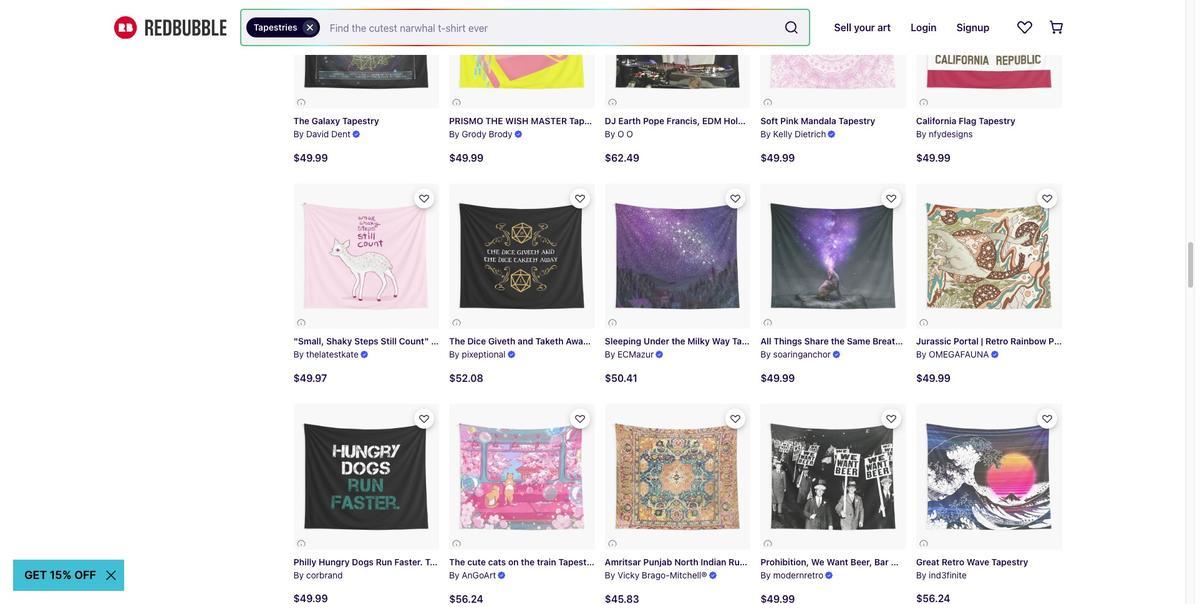 Task type: describe. For each thing, give the bounding box(es) containing it.
natural
[[591, 336, 621, 347]]

by for by angoart
[[449, 569, 460, 580]]

1 horizontal spatial the
[[672, 336, 686, 347]]

"small,
[[294, 336, 324, 347]]

soaringanchor
[[774, 349, 831, 360]]

away
[[566, 336, 588, 347]]

the galaxy tapestry
[[294, 115, 379, 126]]

on
[[508, 557, 519, 567]]

$49.99 for soft pink mandala tapestry
[[761, 152, 795, 163]]

tapestries button
[[246, 17, 320, 37]]

tapestry inside the great retro wave  tapestry by ind3finite
[[992, 557, 1029, 567]]

rug
[[729, 557, 745, 567]]

milky
[[688, 336, 710, 347]]

the for $49.99
[[294, 115, 310, 126]]

ecmazur
[[618, 349, 654, 360]]

wish
[[505, 115, 529, 126]]

tapestry inside dj earth pope francis, edm holy father tapestry by o o
[[775, 115, 811, 126]]

by for by grody brody
[[449, 128, 460, 139]]

Search term search field
[[320, 10, 780, 45]]

by pixeptional
[[449, 349, 506, 360]]

the dice giveth and taketh away natural 20 and critical fail tapestry image
[[449, 183, 595, 329]]

the cute cats on the train  tapestry
[[449, 557, 595, 567]]

tapestry inside the philly hungry dogs run faster. tapestry by corbrand
[[425, 557, 462, 567]]

cats
[[488, 557, 506, 567]]

david
[[306, 128, 329, 139]]

1 and from the left
[[518, 336, 533, 347]]

$49.99 for all things share the same breath tapestry
[[761, 373, 795, 384]]

by thelatestkate
[[294, 349, 359, 360]]

soft pink mandala tapestry image
[[761, 0, 907, 109]]

dogs
[[352, 557, 374, 567]]

philly hungry dogs run faster. tapestry image
[[294, 404, 439, 550]]

by for by soaringanchor
[[761, 349, 771, 360]]

critical
[[655, 336, 685, 347]]

tapestry up by modernretro
[[770, 557, 807, 567]]

by inside the philly hungry dogs run faster. tapestry by corbrand
[[294, 569, 304, 580]]

earth
[[619, 115, 641, 126]]

the
[[486, 115, 503, 126]]

by inside the great retro wave  tapestry by ind3finite
[[917, 570, 927, 580]]

prismo
[[449, 115, 484, 126]]

father
[[745, 115, 772, 126]]

soft
[[761, 115, 778, 126]]

pixeptional
[[462, 349, 506, 360]]

by for by modernretro
[[761, 569, 771, 580]]

prismo the wish master tapestry image
[[449, 0, 595, 109]]

by omegafauna
[[917, 349, 989, 360]]

by inside california flag tapestry by nfydesigns
[[917, 128, 927, 139]]

train
[[537, 557, 556, 567]]

by kelly dietrich
[[761, 128, 826, 139]]

by modernretro
[[761, 569, 824, 580]]

ind3finite
[[929, 570, 967, 580]]

tapestry right way
[[732, 336, 769, 347]]

tapestry up by omegafauna
[[903, 336, 940, 347]]

soft pink mandala tapestry
[[761, 115, 876, 126]]

brody
[[489, 128, 513, 139]]

dj
[[605, 115, 616, 126]]

Tapestries field
[[241, 10, 810, 45]]

corbrand
[[306, 569, 343, 580]]

tapestry right the train
[[559, 557, 595, 567]]

$62.49
[[605, 152, 640, 163]]

2 and from the left
[[637, 336, 653, 347]]

$49.99 down by omegafauna
[[917, 373, 951, 384]]

mandala
[[801, 115, 837, 126]]

$52.08
[[449, 373, 484, 384]]

all
[[761, 336, 772, 347]]

all things share the same breath tapestry
[[761, 336, 940, 347]]

holy
[[724, 115, 743, 126]]

philly hungry dogs run faster. tapestry by corbrand
[[294, 557, 462, 580]]

still
[[381, 336, 397, 347]]

by ecmazur
[[605, 349, 654, 360]]

2 horizontal spatial the
[[831, 336, 845, 347]]

california
[[917, 115, 957, 126]]

tapestry right antelope
[[503, 336, 540, 347]]

by for by thelatestkate
[[294, 349, 304, 360]]

by david dent
[[294, 128, 351, 139]]

hungry
[[319, 557, 350, 567]]

sleeping under the milky way tapestry image
[[605, 183, 751, 329]]

by vicky brago-mitchell®
[[605, 570, 708, 580]]

pink
[[781, 115, 799, 126]]

master
[[531, 115, 567, 126]]

vicky
[[618, 570, 640, 580]]

under
[[644, 336, 670, 347]]

breath
[[873, 336, 901, 347]]

redbubble logo image
[[114, 16, 226, 39]]



Task type: locate. For each thing, give the bounding box(es) containing it.
$50.41
[[605, 373, 638, 384]]

by down the "small,
[[294, 349, 304, 360]]

philly
[[294, 557, 316, 567]]

2 vertical spatial the
[[449, 557, 465, 567]]

prohibition, we want beer, bar wall decor, black and white vintage art tapestry image
[[761, 404, 907, 550]]

$49.99 down grody
[[449, 152, 484, 163]]

by for by david dent
[[294, 128, 304, 139]]

galaxy
[[312, 115, 340, 126]]

by down soft
[[761, 128, 771, 139]]

by down dj
[[605, 128, 615, 139]]

20
[[624, 336, 635, 347]]

share
[[805, 336, 829, 347]]

0 horizontal spatial the
[[521, 557, 535, 567]]

1 horizontal spatial dik
[[447, 336, 461, 347]]

dietrich
[[795, 128, 826, 139]]

retro
[[942, 557, 965, 567]]

dice
[[468, 336, 486, 347]]

1 o from the left
[[618, 128, 624, 139]]

great retro wave  tapestry image
[[917, 404, 1062, 550]]

modernretro
[[774, 569, 824, 580]]

o
[[618, 128, 624, 139], [627, 128, 633, 139]]

dik left 'dice' at the bottom
[[447, 336, 461, 347]]

antelope
[[463, 336, 501, 347]]

great retro wave  tapestry by ind3finite
[[917, 557, 1029, 580]]

by inside "link"
[[761, 569, 771, 580]]

the left cute
[[449, 557, 465, 567]]

mitchell®
[[670, 570, 708, 580]]

wave
[[967, 557, 990, 567]]

by for by kelly dietrich
[[761, 128, 771, 139]]

fail
[[687, 336, 701, 347]]

things
[[774, 336, 802, 347]]

count"
[[399, 336, 429, 347]]

the up david
[[294, 115, 310, 126]]

omegafauna
[[929, 349, 989, 360]]

by down great
[[917, 570, 927, 580]]

flag
[[959, 115, 977, 126]]

2 dik from the left
[[447, 336, 461, 347]]

jurassic portal | retro rainbow palette | dinosaur science fiction art tapestry image
[[917, 183, 1062, 329]]

pope
[[643, 115, 665, 126]]

kelly
[[774, 128, 793, 139]]

by down print
[[761, 569, 771, 580]]

angoart
[[462, 569, 496, 580]]

by down the philly at bottom left
[[294, 569, 304, 580]]

the left the "fail"
[[672, 336, 686, 347]]

0 vertical spatial the
[[294, 115, 310, 126]]

the for $52.08
[[449, 336, 465, 347]]

1 horizontal spatial o
[[627, 128, 633, 139]]

the
[[831, 336, 845, 347], [672, 336, 686, 347], [521, 557, 535, 567]]

grody
[[462, 128, 487, 139]]

the left 'dice' at the bottom
[[449, 336, 465, 347]]

dent
[[331, 128, 351, 139]]

dj earth pope francis, edm holy father tapestry by o o
[[605, 115, 811, 139]]

by modernretro link
[[761, 404, 907, 604]]

the left same on the right bottom of the page
[[831, 336, 845, 347]]

tapestry inside california flag tapestry by nfydesigns
[[979, 115, 1016, 126]]

by grody brody
[[449, 128, 513, 139]]

same
[[847, 336, 871, 347]]

2 o from the left
[[627, 128, 633, 139]]

$49.99 down david
[[294, 152, 328, 163]]

by up "$52.08"
[[449, 349, 460, 360]]

1 dik from the left
[[431, 336, 445, 347]]

tapestry up by angoart
[[425, 557, 462, 567]]

tapestries
[[254, 22, 297, 32]]

cute
[[468, 557, 486, 567]]

by soaringanchor
[[761, 349, 831, 360]]

by down all
[[761, 349, 771, 360]]

brago-
[[642, 570, 670, 580]]

by left david
[[294, 128, 304, 139]]

0 horizontal spatial o
[[618, 128, 624, 139]]

by down california
[[917, 128, 927, 139]]

the
[[294, 115, 310, 126], [449, 336, 465, 347], [449, 557, 465, 567]]

edm
[[703, 115, 722, 126]]

tapestry right wave at the right of page
[[992, 557, 1029, 567]]

by for by ecmazur
[[605, 349, 615, 360]]

by
[[294, 128, 304, 139], [449, 128, 460, 139], [761, 128, 771, 139], [605, 128, 615, 139], [917, 128, 927, 139], [294, 349, 304, 360], [449, 349, 460, 360], [761, 349, 771, 360], [605, 349, 615, 360], [917, 349, 927, 360], [294, 569, 304, 580], [449, 569, 460, 580], [761, 569, 771, 580], [605, 570, 615, 580], [917, 570, 927, 580]]

faster.
[[395, 557, 423, 567]]

the dice giveth and taketh away natural 20 and critical fail tapestry
[[449, 336, 740, 347]]

tapestry right master
[[570, 115, 606, 126]]

punjab
[[644, 557, 672, 567]]

amritsar
[[605, 557, 641, 567]]

the galaxy tapestry image
[[294, 0, 439, 109]]

tapestry up dent
[[342, 115, 379, 126]]

by for by omegafauna
[[917, 349, 927, 360]]

$49.97
[[294, 373, 327, 384]]

tapestry right the "fail"
[[704, 336, 740, 347]]

and right 20
[[637, 336, 653, 347]]

tapestry up the by kelly dietrich
[[775, 115, 811, 126]]

$49.99 down by soaringanchor
[[761, 373, 795, 384]]

$49.99 for prismo the wish master tapestry
[[449, 152, 484, 163]]

giveth
[[488, 336, 516, 347]]

north
[[675, 557, 699, 567]]

amritsar punjab north indian rug print tapestry
[[605, 557, 807, 567]]

$49.99
[[917, 152, 951, 163], [294, 152, 328, 163], [449, 152, 484, 163], [761, 152, 795, 163], [761, 373, 795, 384], [917, 373, 951, 384]]

prismo the wish master tapestry
[[449, 115, 606, 126]]

by inside dj earth pope francis, edm holy father tapestry by o o
[[605, 128, 615, 139]]

by left angoart
[[449, 569, 460, 580]]

1 horizontal spatial and
[[637, 336, 653, 347]]

california flag tapestry image
[[917, 0, 1062, 109]]

great
[[917, 557, 940, 567]]

$49.99 down nfydesigns
[[917, 152, 951, 163]]

taketh
[[536, 336, 564, 347]]

and right giveth
[[518, 336, 533, 347]]

tapestry right "flag" on the top right of the page
[[979, 115, 1016, 126]]

shaky
[[326, 336, 352, 347]]

indian
[[701, 557, 727, 567]]

and
[[518, 336, 533, 347], [637, 336, 653, 347]]

"small, shaky steps still count" dik dik antelope tapestry image
[[294, 183, 439, 329]]

0 horizontal spatial and
[[518, 336, 533, 347]]

run
[[376, 557, 392, 567]]

by angoart
[[449, 569, 496, 580]]

$49.99 for the galaxy tapestry
[[294, 152, 328, 163]]

sleeping
[[605, 336, 642, 347]]

amritsar punjab north indian rug print tapestry image
[[605, 404, 751, 550]]

tapestry right mandala
[[839, 115, 876, 126]]

0 horizontal spatial dik
[[431, 336, 445, 347]]

$49.99 down kelly at right top
[[761, 152, 795, 163]]

california flag tapestry by nfydesigns
[[917, 115, 1016, 139]]

sleeping under the milky way tapestry
[[605, 336, 769, 347]]

by down natural in the bottom of the page
[[605, 349, 615, 360]]

print
[[748, 557, 768, 567]]

way
[[712, 336, 730, 347]]

by down prismo
[[449, 128, 460, 139]]

$49.99 for california flag tapestry
[[917, 152, 951, 163]]

the cute cats on the train  tapestry image
[[449, 404, 595, 550]]

francis,
[[667, 115, 700, 126]]

all things share the same breath tapestry image
[[761, 183, 907, 329]]

1 vertical spatial the
[[449, 336, 465, 347]]

the right on
[[521, 557, 535, 567]]

dik right count"
[[431, 336, 445, 347]]

thelatestkate
[[306, 349, 359, 360]]

by for by pixeptional
[[449, 349, 460, 360]]

steps
[[354, 336, 379, 347]]

by left omegafauna at the right bottom
[[917, 349, 927, 360]]

by down amritsar
[[605, 570, 615, 580]]

dj earth pope francis, edm holy father tapestry image
[[605, 0, 751, 109]]

by for by vicky brago-mitchell®
[[605, 570, 615, 580]]



Task type: vqa. For each thing, say whether or not it's contained in the screenshot.
$1.76
no



